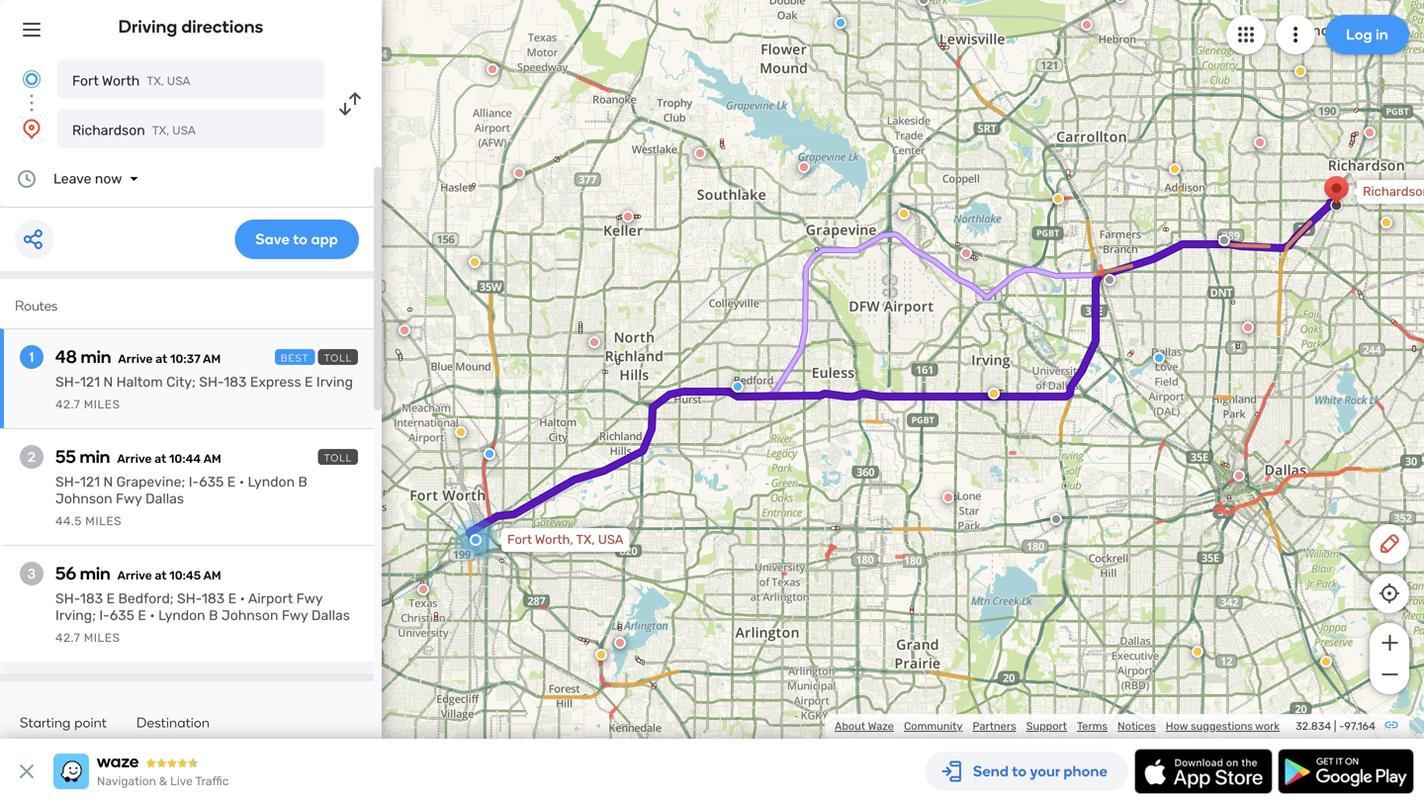 Task type: locate. For each thing, give the bounding box(es) containing it.
fwy down airport
[[282, 607, 308, 624]]

arrive
[[118, 352, 153, 366], [117, 452, 152, 466], [117, 569, 152, 583]]

0 horizontal spatial lyndon
[[158, 607, 205, 624]]

1 horizontal spatial fort
[[508, 532, 532, 548]]

at
[[156, 352, 167, 366], [155, 452, 166, 466], [155, 569, 167, 583]]

best
[[281, 352, 309, 364]]

0 vertical spatial •
[[239, 474, 244, 490]]

tx, right worth
[[147, 74, 164, 88]]

n left haltom
[[103, 374, 113, 390]]

tx, for worth
[[147, 74, 164, 88]]

sh- for 48 min
[[55, 374, 80, 390]]

arrive up bedford;
[[117, 569, 152, 583]]

tx, inside "richardson tx, usa"
[[152, 124, 169, 138]]

richardson
[[72, 122, 145, 139], [1363, 184, 1425, 199]]

0 vertical spatial lyndon
[[248, 474, 295, 490]]

min right 56
[[80, 563, 110, 584]]

1 am from the top
[[203, 352, 221, 366]]

2 vertical spatial am
[[203, 569, 221, 583]]

48 min arrive at 10:37 am
[[55, 346, 221, 368]]

0 vertical spatial 121
[[80, 374, 100, 390]]

x image
[[15, 760, 39, 784]]

lyndon inside sh-121 n grapevine; i-635 e • lyndon b johnson fwy dallas 44.5 miles
[[248, 474, 295, 490]]

2 121 from the top
[[80, 474, 100, 490]]

how
[[1166, 720, 1188, 733]]

1 vertical spatial arrive
[[117, 452, 152, 466]]

dallas inside sh-121 n grapevine; i-635 e • lyndon b johnson fwy dallas 44.5 miles
[[145, 491, 184, 507]]

0 horizontal spatial accident image
[[1051, 513, 1063, 525]]

1 vertical spatial i-
[[99, 607, 110, 624]]

miles down irving; at the left
[[84, 631, 120, 645]]

dallas
[[145, 491, 184, 507], [311, 607, 350, 624]]

community
[[904, 720, 963, 733]]

0 vertical spatial miles
[[84, 398, 120, 412]]

42.7 inside sh-121 n haltom city; sh-183 express e irving 42.7 miles
[[55, 398, 80, 412]]

road closed image
[[1081, 19, 1093, 31], [487, 63, 499, 75], [694, 147, 706, 159], [961, 247, 972, 259], [1243, 322, 1254, 333], [399, 324, 411, 336], [589, 336, 601, 348], [943, 492, 955, 504], [417, 584, 429, 596]]

2 vertical spatial accident image
[[1423, 346, 1425, 358]]

121 inside sh-121 n haltom city; sh-183 express e irving 42.7 miles
[[80, 374, 100, 390]]

i- inside sh-121 n grapevine; i-635 e • lyndon b johnson fwy dallas 44.5 miles
[[189, 474, 199, 490]]

97.164
[[1345, 720, 1376, 733]]

121 left haltom
[[80, 374, 100, 390]]

waze
[[868, 720, 894, 733]]

tx, right worth, on the left bottom of the page
[[576, 532, 595, 548]]

1 vertical spatial accident image
[[1051, 513, 1063, 525]]

55 min arrive at 10:44 am
[[55, 446, 221, 467]]

hazard image
[[1295, 65, 1307, 77], [898, 208, 910, 220], [1381, 217, 1393, 229], [596, 649, 607, 661]]

am inside 55 min arrive at 10:44 am
[[203, 452, 221, 466]]

usa inside fort worth tx, usa
[[167, 74, 191, 88]]

0 vertical spatial richardson
[[72, 122, 145, 139]]

richardson tx, usa
[[72, 122, 196, 139]]

1 vertical spatial usa
[[172, 124, 196, 138]]

i- right irving; at the left
[[99, 607, 110, 624]]

635 inside sh-121 n grapevine; i-635 e • lyndon b johnson fwy dallas 44.5 miles
[[199, 474, 224, 490]]

am
[[203, 352, 221, 366], [203, 452, 221, 466], [203, 569, 221, 583]]

tx,
[[147, 74, 164, 88], [152, 124, 169, 138], [576, 532, 595, 548]]

sh- up irving; at the left
[[55, 591, 80, 607]]

1 horizontal spatial richardson
[[1363, 184, 1425, 199]]

• down bedford;
[[150, 607, 155, 624]]

accident image
[[918, 0, 930, 6], [1219, 234, 1231, 246], [1423, 346, 1425, 358]]

2 vertical spatial at
[[155, 569, 167, 583]]

2 42.7 from the top
[[55, 631, 80, 645]]

usa for worth,
[[598, 532, 624, 548]]

1 horizontal spatial dallas
[[311, 607, 350, 624]]

1 vertical spatial n
[[103, 474, 113, 490]]

0 vertical spatial fwy
[[116, 491, 142, 507]]

1 vertical spatial toll
[[324, 452, 352, 464]]

i- inside sh-183 e bedford; sh-183 e • airport fwy irving; i-635 e • lyndon b johnson fwy dallas 42.7 miles
[[99, 607, 110, 624]]

1 horizontal spatial i-
[[189, 474, 199, 490]]

leave now
[[53, 171, 122, 187]]

notices link
[[1118, 720, 1156, 733]]

current location image
[[20, 67, 44, 91]]

leave
[[53, 171, 92, 187]]

0 horizontal spatial i-
[[99, 607, 110, 624]]

miles down haltom
[[84, 398, 120, 412]]

toll down "irving"
[[324, 452, 352, 464]]

min right "48"
[[81, 346, 111, 368]]

about
[[835, 720, 866, 733]]

fwy down grapevine;
[[116, 491, 142, 507]]

121
[[80, 374, 100, 390], [80, 474, 100, 490]]

am right 10:45
[[203, 569, 221, 583]]

1 vertical spatial tx,
[[152, 124, 169, 138]]

usa inside "richardson tx, usa"
[[172, 124, 196, 138]]

at inside 55 min arrive at 10:44 am
[[155, 452, 166, 466]]

1 n from the top
[[103, 374, 113, 390]]

1 vertical spatial 121
[[80, 474, 100, 490]]

am inside "56 min arrive at 10:45 am"
[[203, 569, 221, 583]]

1 toll from the top
[[324, 352, 352, 364]]

at left 10:37
[[156, 352, 167, 366]]

0 horizontal spatial richardson
[[72, 122, 145, 139]]

n inside sh-121 n haltom city; sh-183 express e irving 42.7 miles
[[103, 374, 113, 390]]

1 horizontal spatial b
[[298, 474, 308, 490]]

at inside "56 min arrive at 10:45 am"
[[155, 569, 167, 583]]

0 vertical spatial am
[[203, 352, 221, 366]]

0 vertical spatial i-
[[189, 474, 199, 490]]

0 horizontal spatial johnson
[[55, 491, 112, 507]]

1 vertical spatial johnson
[[221, 607, 278, 624]]

arrive inside 55 min arrive at 10:44 am
[[117, 452, 152, 466]]

121 inside sh-121 n grapevine; i-635 e • lyndon b johnson fwy dallas 44.5 miles
[[80, 474, 100, 490]]

0 vertical spatial at
[[156, 352, 167, 366]]

0 vertical spatial arrive
[[118, 352, 153, 366]]

johnson
[[55, 491, 112, 507], [221, 607, 278, 624]]

police image
[[1115, 0, 1127, 3], [835, 17, 847, 29], [1154, 352, 1165, 364], [732, 381, 744, 393], [484, 448, 496, 460]]

support link
[[1027, 720, 1067, 733]]

121 up 44.5
[[80, 474, 100, 490]]

0 horizontal spatial accident image
[[918, 0, 930, 6]]

e
[[305, 374, 313, 390], [227, 474, 236, 490], [106, 591, 115, 607], [228, 591, 237, 607], [138, 607, 146, 624]]

42.7 down "48"
[[55, 398, 80, 412]]

2 vertical spatial min
[[80, 563, 110, 584]]

directions
[[182, 16, 264, 37]]

•
[[239, 474, 244, 490], [240, 591, 245, 607], [150, 607, 155, 624]]

starting point
[[20, 714, 107, 731]]

183 left airport
[[202, 591, 225, 607]]

1 vertical spatial lyndon
[[158, 607, 205, 624]]

2 vertical spatial miles
[[84, 631, 120, 645]]

i-
[[189, 474, 199, 490], [99, 607, 110, 624]]

0 vertical spatial 635
[[199, 474, 224, 490]]

e left "irving"
[[305, 374, 313, 390]]

10:44
[[169, 452, 201, 466]]

b
[[298, 474, 308, 490], [209, 607, 218, 624]]

e inside sh-121 n haltom city; sh-183 express e irving 42.7 miles
[[305, 374, 313, 390]]

0 vertical spatial accident image
[[1104, 274, 1116, 286]]

1 vertical spatial fort
[[508, 532, 532, 548]]

0 vertical spatial b
[[298, 474, 308, 490]]

arrive for 48 min
[[118, 352, 153, 366]]

635
[[199, 474, 224, 490], [110, 607, 135, 624]]

fwy inside sh-121 n grapevine; i-635 e • lyndon b johnson fwy dallas 44.5 miles
[[116, 491, 142, 507]]

fwy right airport
[[296, 591, 323, 607]]

2 vertical spatial arrive
[[117, 569, 152, 583]]

sh- down 55
[[55, 474, 80, 490]]

road closed image
[[1364, 127, 1376, 139], [1254, 137, 1266, 148], [798, 161, 810, 173], [513, 167, 525, 179], [622, 211, 634, 223], [1234, 470, 1246, 482], [614, 637, 626, 649]]

1 horizontal spatial lyndon
[[248, 474, 295, 490]]

suggestions
[[1191, 720, 1253, 733]]

183 left express
[[224, 374, 247, 390]]

am for 56 min
[[203, 569, 221, 583]]

am inside 48 min arrive at 10:37 am
[[203, 352, 221, 366]]

0 horizontal spatial dallas
[[145, 491, 184, 507]]

miles inside sh-183 e bedford; sh-183 e • airport fwy irving; i-635 e • lyndon b johnson fwy dallas 42.7 miles
[[84, 631, 120, 645]]

2 n from the top
[[103, 474, 113, 490]]

at left 10:44
[[155, 452, 166, 466]]

• inside sh-121 n grapevine; i-635 e • lyndon b johnson fwy dallas 44.5 miles
[[239, 474, 244, 490]]

0 vertical spatial johnson
[[55, 491, 112, 507]]

sh-121 n grapevine; i-635 e • lyndon b johnson fwy dallas 44.5 miles
[[55, 474, 308, 528]]

2 vertical spatial usa
[[598, 532, 624, 548]]

arrive up grapevine;
[[117, 452, 152, 466]]

am right 10:37
[[203, 352, 221, 366]]

2 vertical spatial •
[[150, 607, 155, 624]]

0 vertical spatial tx,
[[147, 74, 164, 88]]

sh-
[[55, 374, 80, 390], [199, 374, 224, 390], [55, 474, 80, 490], [55, 591, 80, 607], [177, 591, 202, 607]]

terms
[[1077, 720, 1108, 733]]

e left airport
[[228, 591, 237, 607]]

0 horizontal spatial fort
[[72, 73, 99, 89]]

usa down driving directions
[[167, 74, 191, 88]]

121 for 55
[[80, 474, 100, 490]]

i- down 10:44
[[189, 474, 199, 490]]

n inside sh-121 n grapevine; i-635 e • lyndon b johnson fwy dallas 44.5 miles
[[103, 474, 113, 490]]

e down bedford;
[[138, 607, 146, 624]]

1 121 from the top
[[80, 374, 100, 390]]

johnson down airport
[[221, 607, 278, 624]]

3 am from the top
[[203, 569, 221, 583]]

0 vertical spatial 42.7
[[55, 398, 80, 412]]

starting point button
[[20, 714, 107, 746]]

42.7
[[55, 398, 80, 412], [55, 631, 80, 645]]

1 42.7 from the top
[[55, 398, 80, 412]]

2 vertical spatial tx,
[[576, 532, 595, 548]]

clock image
[[15, 167, 39, 191]]

min
[[81, 346, 111, 368], [80, 446, 110, 467], [80, 563, 110, 584]]

1 vertical spatial am
[[203, 452, 221, 466]]

worth,
[[535, 532, 573, 548]]

sh- down "48"
[[55, 374, 80, 390]]

miles right 44.5
[[85, 514, 122, 528]]

terms link
[[1077, 720, 1108, 733]]

lyndon
[[248, 474, 295, 490], [158, 607, 205, 624]]

zoom in image
[[1378, 631, 1402, 655]]

1 vertical spatial dallas
[[311, 607, 350, 624]]

usa
[[167, 74, 191, 88], [172, 124, 196, 138], [598, 532, 624, 548]]

usa right worth, on the left bottom of the page
[[598, 532, 624, 548]]

am right 10:44
[[203, 452, 221, 466]]

fort left worth
[[72, 73, 99, 89]]

1 horizontal spatial accident image
[[1219, 234, 1231, 246]]

1 vertical spatial •
[[240, 591, 245, 607]]

notices
[[1118, 720, 1156, 733]]

arrive up haltom
[[118, 352, 153, 366]]

2 horizontal spatial accident image
[[1423, 346, 1425, 358]]

link image
[[1384, 717, 1400, 733]]

1 vertical spatial b
[[209, 607, 218, 624]]

1 vertical spatial 42.7
[[55, 631, 80, 645]]

arrive inside 48 min arrive at 10:37 am
[[118, 352, 153, 366]]

0 vertical spatial n
[[103, 374, 113, 390]]

• left airport
[[240, 591, 245, 607]]

0 vertical spatial toll
[[324, 352, 352, 364]]

fort left worth, on the left bottom of the page
[[508, 532, 532, 548]]

1 vertical spatial accident image
[[1219, 234, 1231, 246]]

min right 55
[[80, 446, 110, 467]]

at for 48 min
[[156, 352, 167, 366]]

183
[[224, 374, 247, 390], [80, 591, 103, 607], [202, 591, 225, 607]]

0 horizontal spatial b
[[209, 607, 218, 624]]

fwy
[[116, 491, 142, 507], [296, 591, 323, 607], [282, 607, 308, 624]]

toll
[[324, 352, 352, 364], [324, 452, 352, 464]]

2 am from the top
[[203, 452, 221, 466]]

1 horizontal spatial 635
[[199, 474, 224, 490]]

56 min arrive at 10:45 am
[[55, 563, 221, 584]]

johnson up 44.5
[[55, 491, 112, 507]]

usa down fort worth tx, usa
[[172, 124, 196, 138]]

miles
[[84, 398, 120, 412], [85, 514, 122, 528], [84, 631, 120, 645]]

worth
[[102, 73, 140, 89]]

tx, inside fort worth tx, usa
[[147, 74, 164, 88]]

sh- inside sh-121 n grapevine; i-635 e • lyndon b johnson fwy dallas 44.5 miles
[[55, 474, 80, 490]]

sh- for 55 min
[[55, 474, 80, 490]]

n
[[103, 374, 113, 390], [103, 474, 113, 490]]

lyndon inside sh-183 e bedford; sh-183 e • airport fwy irving; i-635 e • lyndon b johnson fwy dallas 42.7 miles
[[158, 607, 205, 624]]

n down 55 min arrive at 10:44 am
[[103, 474, 113, 490]]

1 vertical spatial at
[[155, 452, 166, 466]]

0 vertical spatial fort
[[72, 73, 99, 89]]

635 down bedford;
[[110, 607, 135, 624]]

toll up "irving"
[[324, 352, 352, 364]]

0 vertical spatial dallas
[[145, 491, 184, 507]]

1 vertical spatial 635
[[110, 607, 135, 624]]

1 vertical spatial fwy
[[296, 591, 323, 607]]

e right grapevine;
[[227, 474, 236, 490]]

0 vertical spatial usa
[[167, 74, 191, 88]]

accident image
[[1104, 274, 1116, 286], [1051, 513, 1063, 525]]

at inside 48 min arrive at 10:37 am
[[156, 352, 167, 366]]

partners
[[973, 720, 1017, 733]]

n for 55 min
[[103, 474, 113, 490]]

|
[[1334, 720, 1337, 733]]

1 vertical spatial miles
[[85, 514, 122, 528]]

driving
[[118, 16, 178, 37]]

0 horizontal spatial 635
[[110, 607, 135, 624]]

arrive inside "56 min arrive at 10:45 am"
[[117, 569, 152, 583]]

1 horizontal spatial accident image
[[1104, 274, 1116, 286]]

1 horizontal spatial johnson
[[221, 607, 278, 624]]

1 vertical spatial min
[[80, 446, 110, 467]]

irving
[[316, 374, 353, 390]]

richardson for richardson
[[1363, 184, 1425, 199]]

183 up irving; at the left
[[80, 591, 103, 607]]

fort
[[72, 73, 99, 89], [508, 532, 532, 548]]

• right grapevine;
[[239, 474, 244, 490]]

2 toll from the top
[[324, 452, 352, 464]]

635 down 10:44
[[199, 474, 224, 490]]

&
[[159, 775, 167, 788]]

how suggestions work link
[[1166, 720, 1280, 733]]

about waze link
[[835, 720, 894, 733]]

tx, down fort worth tx, usa
[[152, 124, 169, 138]]

city;
[[166, 374, 196, 390]]

at left 10:45
[[155, 569, 167, 583]]

42.7 down irving; at the left
[[55, 631, 80, 645]]

hazard image
[[1169, 163, 1181, 175], [1053, 193, 1064, 205], [469, 256, 481, 268], [988, 388, 1000, 400], [455, 426, 467, 438], [1192, 646, 1204, 658], [1321, 656, 1333, 668]]

grapevine;
[[116, 474, 185, 490]]

miles inside sh-121 n grapevine; i-635 e • lyndon b johnson fwy dallas 44.5 miles
[[85, 514, 122, 528]]

1 vertical spatial richardson
[[1363, 184, 1425, 199]]

0 vertical spatial min
[[81, 346, 111, 368]]



Task type: vqa. For each thing, say whether or not it's contained in the screenshot.
23
no



Task type: describe. For each thing, give the bounding box(es) containing it.
sh- down 10:45
[[177, 591, 202, 607]]

48
[[55, 346, 77, 368]]

n for 48 min
[[103, 374, 113, 390]]

richardson for richardson tx, usa
[[72, 122, 145, 139]]

-
[[1340, 720, 1345, 733]]

44.5
[[55, 514, 82, 528]]

min for 55 min
[[80, 446, 110, 467]]

10:45
[[169, 569, 201, 583]]

2 vertical spatial fwy
[[282, 607, 308, 624]]

point
[[74, 714, 107, 731]]

destination
[[137, 714, 210, 731]]

55
[[55, 446, 76, 467]]

32.834
[[1296, 720, 1332, 733]]

live
[[170, 775, 193, 788]]

zoom out image
[[1378, 663, 1402, 687]]

airport
[[248, 591, 293, 607]]

haltom
[[116, 374, 163, 390]]

sh- for 56 min
[[55, 591, 80, 607]]

635 inside sh-183 e bedford; sh-183 e • airport fwy irving; i-635 e • lyndon b johnson fwy dallas 42.7 miles
[[110, 607, 135, 624]]

traffic
[[195, 775, 229, 788]]

2
[[28, 449, 36, 465]]

express
[[250, 374, 301, 390]]

community link
[[904, 720, 963, 733]]

min for 48 min
[[81, 346, 111, 368]]

sh-183 e bedford; sh-183 e • airport fwy irving; i-635 e • lyndon b johnson fwy dallas 42.7 miles
[[55, 591, 350, 645]]

fort for worth,
[[508, 532, 532, 548]]

42.7 inside sh-183 e bedford; sh-183 e • airport fwy irving; i-635 e • lyndon b johnson fwy dallas 42.7 miles
[[55, 631, 80, 645]]

about waze community partners support terms notices how suggestions work
[[835, 720, 1280, 733]]

partners link
[[973, 720, 1017, 733]]

fort worth tx, usa
[[72, 73, 191, 89]]

johnson inside sh-121 n grapevine; i-635 e • lyndon b johnson fwy dallas 44.5 miles
[[55, 491, 112, 507]]

am for 48 min
[[203, 352, 221, 366]]

navigation & live traffic
[[97, 775, 229, 788]]

routes
[[15, 297, 58, 314]]

driving directions
[[118, 16, 264, 37]]

b inside sh-121 n grapevine; i-635 e • lyndon b johnson fwy dallas 44.5 miles
[[298, 474, 308, 490]]

johnson inside sh-183 e bedford; sh-183 e • airport fwy irving; i-635 e • lyndon b johnson fwy dallas 42.7 miles
[[221, 607, 278, 624]]

destination button
[[137, 714, 210, 744]]

56
[[55, 563, 76, 584]]

183 inside sh-121 n haltom city; sh-183 express e irving 42.7 miles
[[224, 374, 247, 390]]

usa for worth
[[167, 74, 191, 88]]

min for 56 min
[[80, 563, 110, 584]]

bedford;
[[118, 591, 174, 607]]

fort for worth
[[72, 73, 99, 89]]

3
[[28, 565, 36, 582]]

navigation
[[97, 775, 156, 788]]

arrive for 56 min
[[117, 569, 152, 583]]

fort worth, tx, usa
[[508, 532, 624, 548]]

sh- right city;
[[199, 374, 224, 390]]

miles inside sh-121 n haltom city; sh-183 express e irving 42.7 miles
[[84, 398, 120, 412]]

e left bedford;
[[106, 591, 115, 607]]

pencil image
[[1378, 532, 1402, 556]]

121 for 48
[[80, 374, 100, 390]]

32.834 | -97.164
[[1296, 720, 1376, 733]]

location image
[[20, 117, 44, 140]]

• for 55 min
[[239, 474, 244, 490]]

support
[[1027, 720, 1067, 733]]

am for 55 min
[[203, 452, 221, 466]]

work
[[1256, 720, 1280, 733]]

b inside sh-183 e bedford; sh-183 e • airport fwy irving; i-635 e • lyndon b johnson fwy dallas 42.7 miles
[[209, 607, 218, 624]]

at for 55 min
[[155, 452, 166, 466]]

at for 56 min
[[155, 569, 167, 583]]

irving;
[[55, 607, 96, 624]]

• for 56 min
[[240, 591, 245, 607]]

arrive for 55 min
[[117, 452, 152, 466]]

e inside sh-121 n grapevine; i-635 e • lyndon b johnson fwy dallas 44.5 miles
[[227, 474, 236, 490]]

sh-121 n haltom city; sh-183 express e irving 42.7 miles
[[55, 374, 353, 412]]

tx, for worth,
[[576, 532, 595, 548]]

0 vertical spatial accident image
[[918, 0, 930, 6]]

10:37
[[170, 352, 201, 366]]

dallas inside sh-183 e bedford; sh-183 e • airport fwy irving; i-635 e • lyndon b johnson fwy dallas 42.7 miles
[[311, 607, 350, 624]]

now
[[95, 171, 122, 187]]

1
[[29, 349, 34, 366]]

starting
[[20, 714, 71, 731]]



